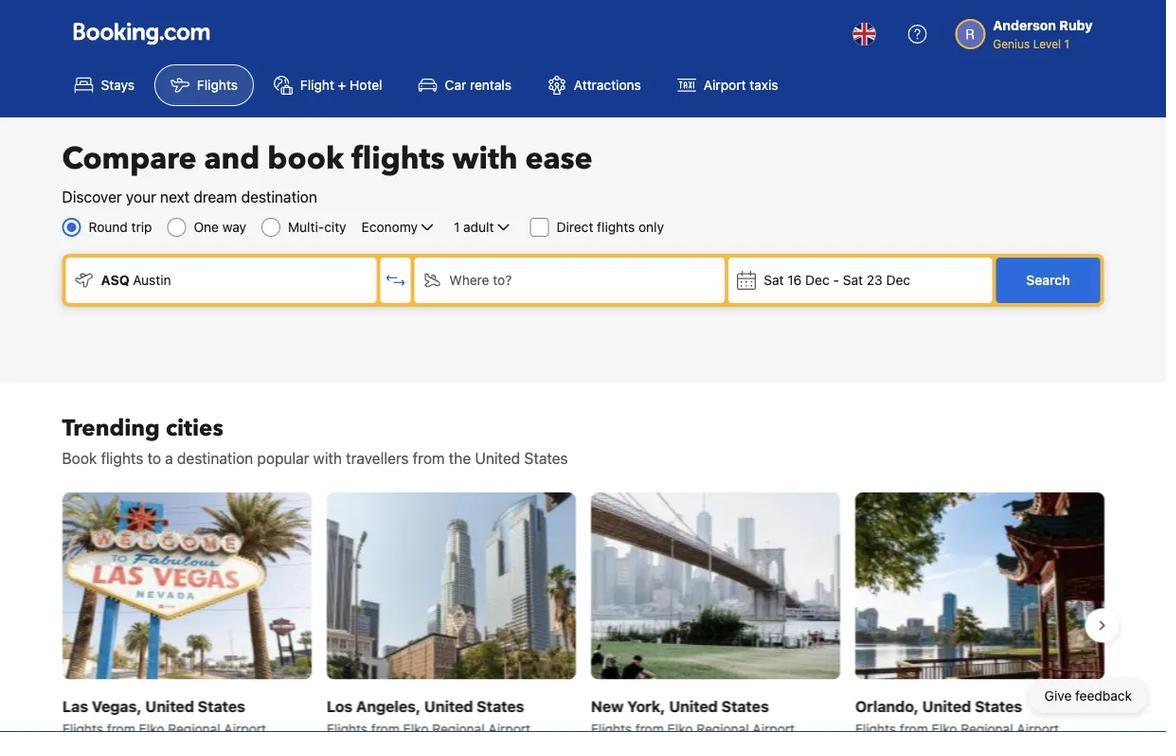 Task type: vqa. For each thing, say whether or not it's contained in the screenshot.
6 January 2024 "Checkbox"
no



Task type: locate. For each thing, give the bounding box(es) containing it.
2 horizontal spatial flights
[[597, 219, 635, 235]]

car rentals
[[445, 77, 512, 93]]

rentals
[[470, 77, 512, 93]]

dec left -
[[806, 272, 830, 288]]

0 vertical spatial 1
[[1065, 37, 1070, 50]]

orlando,
[[855, 697, 919, 715]]

states inside los angeles, united states link
[[476, 697, 524, 715]]

los
[[326, 697, 352, 715]]

from
[[413, 450, 445, 468]]

a
[[165, 450, 173, 468]]

sat
[[764, 272, 784, 288], [843, 272, 863, 288]]

united right the
[[475, 450, 520, 468]]

flight + hotel
[[300, 77, 382, 93]]

the
[[449, 450, 471, 468]]

1 vertical spatial with
[[313, 450, 342, 468]]

los angeles, united states link
[[326, 493, 576, 732]]

1 vertical spatial destination
[[177, 450, 253, 468]]

1 adult button
[[452, 216, 515, 239]]

hotel
[[350, 77, 382, 93]]

round trip
[[89, 219, 152, 235]]

ruby
[[1060, 18, 1093, 33]]

region containing las vegas, united states
[[47, 485, 1120, 732]]

0 vertical spatial destination
[[241, 188, 317, 206]]

united right angeles,
[[424, 697, 473, 715]]

give feedback
[[1045, 688, 1132, 704]]

attractions link
[[532, 64, 657, 106]]

flights inside trending cities book flights to a destination popular with travellers from the united states
[[101, 450, 143, 468]]

1 horizontal spatial with
[[452, 138, 518, 180]]

flights
[[351, 138, 445, 180], [597, 219, 635, 235], [101, 450, 143, 468]]

car
[[445, 77, 466, 93]]

compare and book flights with ease discover your next dream destination
[[62, 138, 593, 206]]

destination inside compare and book flights with ease discover your next dream destination
[[241, 188, 317, 206]]

0 horizontal spatial sat
[[764, 272, 784, 288]]

one way
[[194, 219, 246, 235]]

flights up economy
[[351, 138, 445, 180]]

1 vertical spatial 1
[[454, 219, 460, 235]]

give
[[1045, 688, 1072, 704]]

dream
[[194, 188, 237, 206]]

search button
[[996, 258, 1101, 303]]

destination
[[241, 188, 317, 206], [177, 450, 253, 468]]

united inside trending cities book flights to a destination popular with travellers from the united states
[[475, 450, 520, 468]]

0 horizontal spatial with
[[313, 450, 342, 468]]

united right vegas, at the bottom of page
[[145, 697, 194, 715]]

where to?
[[449, 272, 512, 288]]

united for new york, united states
[[669, 697, 718, 715]]

asq
[[101, 272, 130, 288]]

sat left "16" at right top
[[764, 272, 784, 288]]

new york, united states
[[591, 697, 769, 715]]

2 dec from the left
[[886, 272, 911, 288]]

with
[[452, 138, 518, 180], [313, 450, 342, 468]]

0 horizontal spatial dec
[[806, 272, 830, 288]]

states
[[524, 450, 568, 468], [197, 697, 245, 715], [476, 697, 524, 715], [721, 697, 769, 715], [975, 697, 1022, 715]]

asq austin
[[101, 272, 171, 288]]

booking.com logo image
[[73, 22, 210, 45], [73, 22, 210, 45]]

1
[[1065, 37, 1070, 50], [454, 219, 460, 235]]

0 horizontal spatial 1
[[454, 219, 460, 235]]

1 horizontal spatial 1
[[1065, 37, 1070, 50]]

to
[[147, 450, 161, 468]]

with up 1 adult "dropdown button"
[[452, 138, 518, 180]]

next
[[160, 188, 190, 206]]

destination down cities
[[177, 450, 253, 468]]

where to? button
[[414, 258, 725, 303]]

dec
[[806, 272, 830, 288], [886, 272, 911, 288]]

destination inside trending cities book flights to a destination popular with travellers from the united states
[[177, 450, 253, 468]]

trip
[[131, 219, 152, 235]]

1 left adult
[[454, 219, 460, 235]]

united
[[475, 450, 520, 468], [145, 697, 194, 715], [424, 697, 473, 715], [669, 697, 718, 715], [922, 697, 971, 715]]

compare
[[62, 138, 197, 180]]

cities
[[166, 413, 223, 444]]

flight
[[300, 77, 334, 93]]

direct flights only
[[557, 219, 664, 235]]

with right popular
[[313, 450, 342, 468]]

0 vertical spatial flights
[[351, 138, 445, 180]]

your
[[126, 188, 156, 206]]

trending cities book flights to a destination popular with travellers from the united states
[[62, 413, 568, 468]]

flights left to
[[101, 450, 143, 468]]

united right york,
[[669, 697, 718, 715]]

destination up multi-
[[241, 188, 317, 206]]

book
[[268, 138, 344, 180]]

multi-
[[288, 219, 324, 235]]

0 horizontal spatial flights
[[101, 450, 143, 468]]

1 inside anderson ruby genius level 1
[[1065, 37, 1070, 50]]

anderson
[[993, 18, 1056, 33]]

1 horizontal spatial sat
[[843, 272, 863, 288]]

las vegas, united states image
[[62, 493, 311, 680]]

level
[[1034, 37, 1061, 50]]

dec right '23'
[[886, 272, 911, 288]]

where
[[449, 272, 489, 288]]

discover
[[62, 188, 122, 206]]

states for new york, united states
[[721, 697, 769, 715]]

1 right level
[[1065, 37, 1070, 50]]

multi-city
[[288, 219, 346, 235]]

1 horizontal spatial dec
[[886, 272, 911, 288]]

states inside las vegas, united states link
[[197, 697, 245, 715]]

flights left only
[[597, 219, 635, 235]]

states for las vegas, united states
[[197, 697, 245, 715]]

states inside new york, united states link
[[721, 697, 769, 715]]

region
[[47, 485, 1120, 732]]

1 dec from the left
[[806, 272, 830, 288]]

orlando, united states
[[855, 697, 1022, 715]]

0 vertical spatial with
[[452, 138, 518, 180]]

genius
[[993, 37, 1030, 50]]

states inside trending cities book flights to a destination popular with travellers from the united states
[[524, 450, 568, 468]]

orlando, united states image
[[855, 493, 1104, 680]]

united right 'orlando,'
[[922, 697, 971, 715]]

only
[[639, 219, 664, 235]]

with inside trending cities book flights to a destination popular with travellers from the united states
[[313, 450, 342, 468]]

1 horizontal spatial flights
[[351, 138, 445, 180]]

taxis
[[750, 77, 778, 93]]

las
[[62, 697, 88, 715]]

travellers
[[346, 450, 409, 468]]

2 vertical spatial flights
[[101, 450, 143, 468]]

united for los angeles, united states
[[424, 697, 473, 715]]

sat right -
[[843, 272, 863, 288]]

flights for and
[[351, 138, 445, 180]]

flights inside compare and book flights with ease discover your next dream destination
[[351, 138, 445, 180]]

states inside the orlando, united states link
[[975, 697, 1022, 715]]

flights link
[[154, 64, 254, 106]]



Task type: describe. For each thing, give the bounding box(es) containing it.
adult
[[463, 219, 494, 235]]

+
[[338, 77, 346, 93]]

round
[[89, 219, 128, 235]]

with inside compare and book flights with ease discover your next dream destination
[[452, 138, 518, 180]]

sat 16 dec - sat 23 dec button
[[729, 258, 993, 303]]

way
[[222, 219, 246, 235]]

1 adult
[[454, 219, 494, 235]]

flights for cities
[[101, 450, 143, 468]]

city
[[324, 219, 346, 235]]

1 vertical spatial flights
[[597, 219, 635, 235]]

one
[[194, 219, 219, 235]]

attractions
[[574, 77, 641, 93]]

los angeles, united states image
[[326, 493, 576, 680]]

york,
[[627, 697, 665, 715]]

las vegas, united states
[[62, 697, 245, 715]]

united for las vegas, united states
[[145, 697, 194, 715]]

flights
[[197, 77, 238, 93]]

stays link
[[58, 64, 151, 106]]

feedback
[[1076, 688, 1132, 704]]

give feedback button
[[1030, 679, 1147, 714]]

las vegas, united states link
[[62, 493, 311, 732]]

16
[[788, 272, 802, 288]]

1 sat from the left
[[764, 272, 784, 288]]

austin
[[133, 272, 171, 288]]

car rentals link
[[402, 64, 528, 106]]

economy
[[362, 219, 418, 235]]

2 sat from the left
[[843, 272, 863, 288]]

and
[[204, 138, 260, 180]]

angeles,
[[356, 697, 420, 715]]

-
[[833, 272, 840, 288]]

direct
[[557, 219, 594, 235]]

stays
[[101, 77, 134, 93]]

23
[[867, 272, 883, 288]]

1 inside "dropdown button"
[[454, 219, 460, 235]]

orlando, united states link
[[855, 493, 1104, 732]]

anderson ruby genius level 1
[[993, 18, 1093, 50]]

to?
[[493, 272, 512, 288]]

states for los angeles, united states
[[476, 697, 524, 715]]

ease
[[525, 138, 593, 180]]

new york, united states image
[[591, 493, 840, 680]]

airport
[[704, 77, 746, 93]]

flight + hotel link
[[258, 64, 399, 106]]

los angeles, united states
[[326, 697, 524, 715]]

sat 16 dec - sat 23 dec
[[764, 272, 911, 288]]

new
[[591, 697, 623, 715]]

airport taxis link
[[661, 64, 794, 106]]

vegas,
[[91, 697, 141, 715]]

search
[[1027, 272, 1070, 288]]

book
[[62, 450, 97, 468]]

new york, united states link
[[591, 493, 840, 732]]

airport taxis
[[704, 77, 778, 93]]

trending
[[62, 413, 160, 444]]

popular
[[257, 450, 309, 468]]



